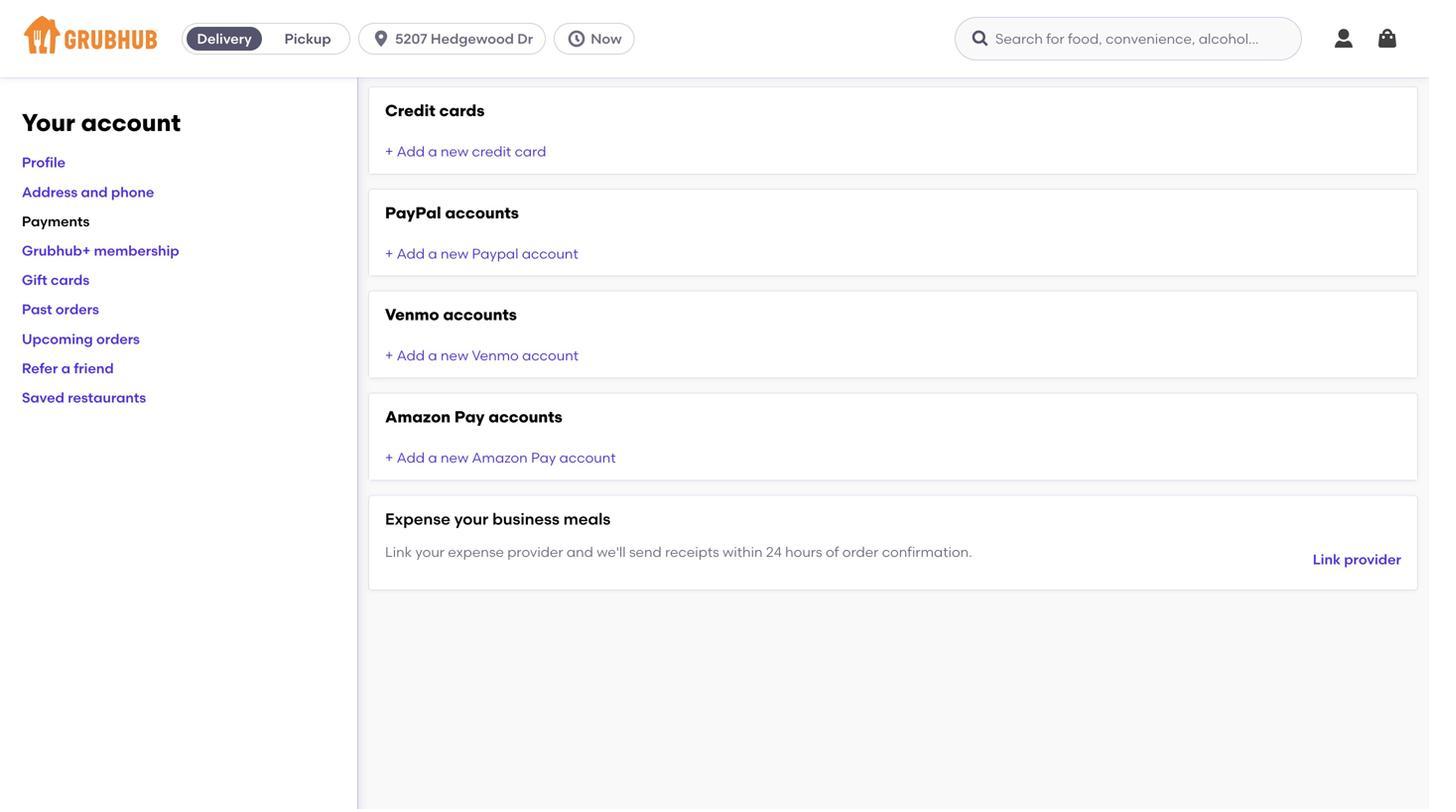 Task type: vqa. For each thing, say whether or not it's contained in the screenshot.
$4.00
no



Task type: locate. For each thing, give the bounding box(es) containing it.
provider
[[508, 543, 564, 560], [1345, 551, 1402, 568]]

+ for amazon pay accounts
[[385, 449, 394, 466]]

1 add from the top
[[397, 143, 425, 160]]

a for paypal
[[428, 245, 438, 262]]

0 horizontal spatial and
[[81, 184, 108, 200]]

0 vertical spatial venmo
[[385, 305, 439, 324]]

+ add a new venmo account
[[385, 347, 579, 364]]

amazon down amazon pay accounts
[[472, 449, 528, 466]]

4 new from the top
[[441, 449, 469, 466]]

+ down paypal
[[385, 245, 394, 262]]

your down expense
[[416, 543, 445, 560]]

0 vertical spatial orders
[[56, 301, 99, 318]]

+ for venmo accounts
[[385, 347, 394, 364]]

receipts
[[665, 543, 720, 560]]

expense
[[385, 509, 451, 529]]

your up expense
[[454, 509, 489, 529]]

account
[[81, 108, 181, 137], [522, 245, 579, 262], [522, 347, 579, 364], [560, 449, 616, 466]]

cards up past orders link
[[51, 272, 90, 289]]

+ down credit
[[385, 143, 394, 160]]

paypal
[[385, 203, 441, 222]]

accounts up + add a new paypal account link
[[445, 203, 519, 222]]

venmo up + add a new venmo account link
[[385, 305, 439, 324]]

link
[[385, 543, 412, 560], [1313, 551, 1341, 568]]

expense
[[448, 543, 504, 560]]

venmo
[[385, 305, 439, 324], [472, 347, 519, 364]]

1 horizontal spatial your
[[454, 509, 489, 529]]

1 new from the top
[[441, 143, 469, 160]]

0 horizontal spatial your
[[416, 543, 445, 560]]

and
[[81, 184, 108, 200], [567, 543, 594, 560]]

new for venmo
[[441, 347, 469, 364]]

pickup
[[285, 30, 331, 47]]

1 vertical spatial accounts
[[443, 305, 517, 324]]

1 vertical spatial orders
[[96, 330, 140, 347]]

1 horizontal spatial amazon
[[472, 449, 528, 466]]

new
[[441, 143, 469, 160], [441, 245, 469, 262], [441, 347, 469, 364], [441, 449, 469, 466]]

add
[[397, 143, 425, 160], [397, 245, 425, 262], [397, 347, 425, 364], [397, 449, 425, 466]]

cards
[[439, 101, 485, 120], [51, 272, 90, 289]]

now
[[591, 30, 622, 47]]

accounts up + add a new amazon pay account
[[489, 407, 563, 426]]

new for paypal
[[441, 245, 469, 262]]

a down amazon pay accounts
[[428, 449, 438, 466]]

+ add a new credit card link
[[385, 143, 547, 160]]

0 horizontal spatial provider
[[508, 543, 564, 560]]

your for expense
[[454, 509, 489, 529]]

1 horizontal spatial and
[[567, 543, 594, 560]]

main navigation navigation
[[0, 0, 1430, 77]]

1 horizontal spatial link
[[1313, 551, 1341, 568]]

1 vertical spatial cards
[[51, 272, 90, 289]]

delivery
[[197, 30, 252, 47]]

3 + from the top
[[385, 347, 394, 364]]

and left we'll
[[567, 543, 594, 560]]

0 vertical spatial your
[[454, 509, 489, 529]]

amazon
[[385, 407, 451, 426], [472, 449, 528, 466]]

1 horizontal spatial cards
[[439, 101, 485, 120]]

add for amazon
[[397, 449, 425, 466]]

address
[[22, 184, 78, 200]]

add down venmo accounts
[[397, 347, 425, 364]]

new left credit
[[441, 143, 469, 160]]

0 horizontal spatial venmo
[[385, 305, 439, 324]]

gift
[[22, 272, 47, 289]]

a down credit cards
[[428, 143, 438, 160]]

link provider button
[[1313, 542, 1402, 578]]

new down amazon pay accounts
[[441, 449, 469, 466]]

+ add a new amazon pay account
[[385, 449, 616, 466]]

your
[[22, 108, 75, 137]]

pay up the business
[[531, 449, 556, 466]]

svg image
[[1376, 27, 1400, 51]]

0 horizontal spatial cards
[[51, 272, 90, 289]]

venmo down venmo accounts
[[472, 347, 519, 364]]

order
[[843, 543, 879, 560]]

dr
[[518, 30, 533, 47]]

1 vertical spatial venmo
[[472, 347, 519, 364]]

we'll
[[597, 543, 626, 560]]

within
[[723, 543, 763, 560]]

business
[[493, 509, 560, 529]]

2 new from the top
[[441, 245, 469, 262]]

orders for past orders
[[56, 301, 99, 318]]

pay up + add a new amazon pay account link
[[455, 407, 485, 426]]

account right paypal
[[522, 245, 579, 262]]

0 vertical spatial cards
[[439, 101, 485, 120]]

grubhub+
[[22, 242, 91, 259]]

+
[[385, 143, 394, 160], [385, 245, 394, 262], [385, 347, 394, 364], [385, 449, 394, 466]]

0 vertical spatial pay
[[455, 407, 485, 426]]

4 + from the top
[[385, 449, 394, 466]]

0 vertical spatial amazon
[[385, 407, 451, 426]]

accounts up + add a new venmo account link
[[443, 305, 517, 324]]

1 + from the top
[[385, 143, 394, 160]]

paypal accounts
[[385, 203, 519, 222]]

orders up upcoming orders link
[[56, 301, 99, 318]]

1 horizontal spatial venmo
[[472, 347, 519, 364]]

+ add a new paypal account link
[[385, 245, 579, 262]]

past
[[22, 301, 52, 318]]

a down venmo accounts
[[428, 347, 438, 364]]

+ down venmo accounts
[[385, 347, 394, 364]]

1 horizontal spatial provider
[[1345, 551, 1402, 568]]

+ up expense
[[385, 449, 394, 466]]

1 vertical spatial and
[[567, 543, 594, 560]]

add down credit
[[397, 143, 425, 160]]

credit
[[385, 101, 436, 120]]

account up amazon pay accounts
[[522, 347, 579, 364]]

4 add from the top
[[397, 449, 425, 466]]

cards up the + add a new credit card
[[439, 101, 485, 120]]

3 new from the top
[[441, 347, 469, 364]]

new left paypal
[[441, 245, 469, 262]]

upcoming orders
[[22, 330, 140, 347]]

add down paypal
[[397, 245, 425, 262]]

2 add from the top
[[397, 245, 425, 262]]

your inside link your expense provider and we'll send receipts within 24 hours of order confirmation. link provider
[[416, 543, 445, 560]]

a right refer
[[61, 360, 70, 377]]

your for link
[[416, 543, 445, 560]]

svg image
[[1332, 27, 1356, 51], [371, 29, 391, 49], [567, 29, 587, 49], [971, 29, 991, 49]]

account up phone
[[81, 108, 181, 137]]

1 vertical spatial your
[[416, 543, 445, 560]]

new for credit
[[441, 143, 469, 160]]

orders up friend
[[96, 330, 140, 347]]

a down paypal accounts at the left top of page
[[428, 245, 438, 262]]

0 vertical spatial accounts
[[445, 203, 519, 222]]

venmo accounts
[[385, 305, 517, 324]]

2 + from the top
[[385, 245, 394, 262]]

and left phone
[[81, 184, 108, 200]]

pay
[[455, 407, 485, 426], [531, 449, 556, 466]]

add up expense
[[397, 449, 425, 466]]

hedgewood
[[431, 30, 514, 47]]

0 horizontal spatial pay
[[455, 407, 485, 426]]

1 vertical spatial pay
[[531, 449, 556, 466]]

past orders
[[22, 301, 99, 318]]

a
[[428, 143, 438, 160], [428, 245, 438, 262], [428, 347, 438, 364], [61, 360, 70, 377], [428, 449, 438, 466]]

card
[[515, 143, 547, 160]]

0 vertical spatial and
[[81, 184, 108, 200]]

credit
[[472, 143, 512, 160]]

amazon pay accounts
[[385, 407, 563, 426]]

payments
[[22, 213, 90, 230]]

orders
[[56, 301, 99, 318], [96, 330, 140, 347]]

1 vertical spatial amazon
[[472, 449, 528, 466]]

your
[[454, 509, 489, 529], [416, 543, 445, 560]]

accounts
[[445, 203, 519, 222], [443, 305, 517, 324], [489, 407, 563, 426]]

1 horizontal spatial pay
[[531, 449, 556, 466]]

+ add a new credit card
[[385, 143, 547, 160]]

new down venmo accounts
[[441, 347, 469, 364]]

3 add from the top
[[397, 347, 425, 364]]

accounts for paypal accounts
[[445, 203, 519, 222]]

5207
[[395, 30, 427, 47]]

amazon down + add a new venmo account
[[385, 407, 451, 426]]

meals
[[564, 509, 611, 529]]

membership
[[94, 242, 179, 259]]



Task type: describe. For each thing, give the bounding box(es) containing it.
5207 hedgewood dr button
[[359, 23, 554, 55]]

grubhub+ membership
[[22, 242, 179, 259]]

cards for credit cards
[[439, 101, 485, 120]]

svg image inside 5207 hedgewood dr button
[[371, 29, 391, 49]]

link your expense provider and we'll send receipts within 24 hours of order confirmation. link provider
[[385, 543, 1402, 568]]

5207 hedgewood dr
[[395, 30, 533, 47]]

+ add a new venmo account link
[[385, 347, 579, 364]]

refer
[[22, 360, 58, 377]]

restaurants
[[68, 389, 146, 406]]

gift cards link
[[22, 272, 90, 289]]

refer a friend link
[[22, 360, 114, 377]]

profile
[[22, 154, 66, 171]]

grubhub+ membership link
[[22, 242, 179, 259]]

your account
[[22, 108, 181, 137]]

0 horizontal spatial link
[[385, 543, 412, 560]]

svg image inside now button
[[567, 29, 587, 49]]

account up meals
[[560, 449, 616, 466]]

cards for gift cards
[[51, 272, 90, 289]]

a for venmo
[[428, 347, 438, 364]]

2 vertical spatial accounts
[[489, 407, 563, 426]]

phone
[[111, 184, 154, 200]]

hours
[[785, 543, 823, 560]]

24
[[766, 543, 782, 560]]

and inside link your expense provider and we'll send receipts within 24 hours of order confirmation. link provider
[[567, 543, 594, 560]]

saved restaurants link
[[22, 389, 146, 406]]

send
[[629, 543, 662, 560]]

refer a friend
[[22, 360, 114, 377]]

pickup button
[[266, 23, 350, 55]]

accounts for venmo accounts
[[443, 305, 517, 324]]

now button
[[554, 23, 643, 55]]

past orders link
[[22, 301, 99, 318]]

delivery button
[[183, 23, 266, 55]]

add for paypal
[[397, 245, 425, 262]]

profile link
[[22, 154, 66, 171]]

a for amazon
[[428, 449, 438, 466]]

paypal
[[472, 245, 519, 262]]

saved
[[22, 389, 64, 406]]

upcoming
[[22, 330, 93, 347]]

+ for paypal accounts
[[385, 245, 394, 262]]

confirmation.
[[882, 543, 973, 560]]

friend
[[74, 360, 114, 377]]

upcoming orders link
[[22, 330, 140, 347]]

credit cards
[[385, 101, 485, 120]]

of
[[826, 543, 839, 560]]

payments link
[[22, 213, 90, 230]]

add for venmo
[[397, 347, 425, 364]]

+ add a new amazon pay account link
[[385, 449, 616, 466]]

expense your business meals
[[385, 509, 611, 529]]

add for credit
[[397, 143, 425, 160]]

0 horizontal spatial amazon
[[385, 407, 451, 426]]

address and phone link
[[22, 184, 154, 200]]

Search for food, convenience, alcohol... search field
[[955, 17, 1303, 61]]

+ add a new paypal account
[[385, 245, 579, 262]]

address and phone
[[22, 184, 154, 200]]

saved restaurants
[[22, 389, 146, 406]]

+ for credit cards
[[385, 143, 394, 160]]

new for amazon
[[441, 449, 469, 466]]

orders for upcoming orders
[[96, 330, 140, 347]]

gift cards
[[22, 272, 90, 289]]

a for credit
[[428, 143, 438, 160]]



